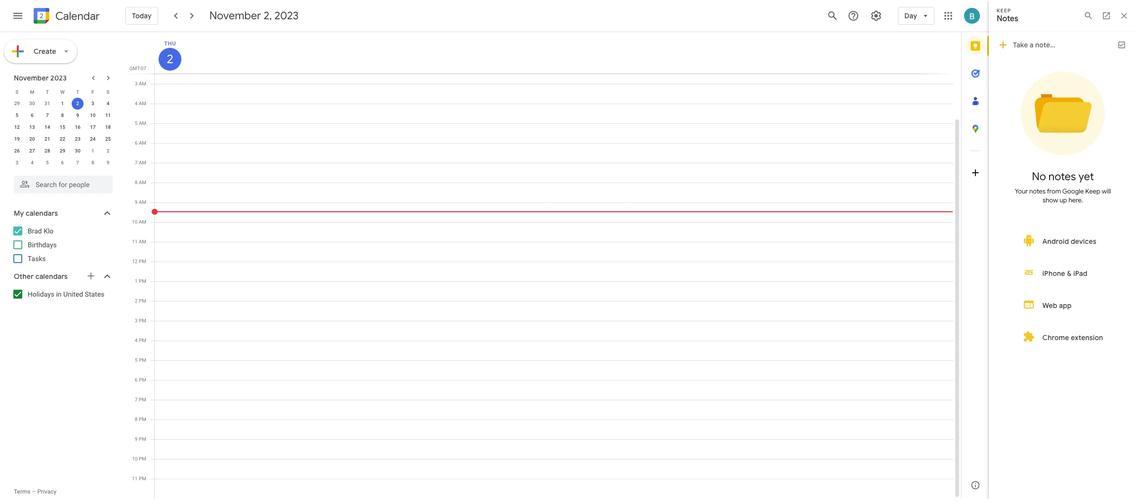 Task type: describe. For each thing, give the bounding box(es) containing it.
2,
[[264, 9, 272, 23]]

privacy
[[37, 489, 57, 496]]

4 for 4 pm
[[135, 338, 138, 344]]

8 pm
[[135, 417, 146, 423]]

12 for 12
[[14, 125, 20, 130]]

row containing 3
[[9, 157, 116, 169]]

27 element
[[26, 145, 38, 157]]

row containing s
[[9, 86, 116, 98]]

9 for 9 pm
[[135, 437, 138, 443]]

create button
[[4, 40, 77, 63]]

15
[[60, 125, 65, 130]]

13 element
[[26, 122, 38, 134]]

row containing 29
[[9, 98, 116, 110]]

thu
[[164, 41, 176, 47]]

–
[[32, 489, 36, 496]]

my calendars
[[14, 209, 58, 218]]

in
[[56, 291, 62, 299]]

december 8 element
[[87, 157, 99, 169]]

2 t from the left
[[76, 89, 79, 95]]

7 for december 7 element
[[76, 160, 79, 166]]

4 pm
[[135, 338, 146, 344]]

Search for people text field
[[20, 176, 107, 194]]

7 pm
[[135, 398, 146, 403]]

10 for 10 pm
[[132, 457, 138, 462]]

gmt-
[[129, 66, 141, 71]]

pm for 10 pm
[[139, 457, 146, 462]]

12 for 12 pm
[[132, 259, 138, 265]]

13
[[29, 125, 35, 130]]

main drawer image
[[12, 10, 24, 22]]

3 down f
[[91, 101, 94, 106]]

november 2023 grid
[[9, 86, 116, 169]]

am for 6 am
[[139, 140, 146, 146]]

pm for 5 pm
[[139, 358, 146, 363]]

23
[[75, 136, 81, 142]]

december 4 element
[[26, 157, 38, 169]]

pm for 11 pm
[[139, 477, 146, 482]]

2 s from the left
[[107, 89, 110, 95]]

9 for 9 am
[[135, 200, 138, 205]]

holidays in united states
[[28, 291, 105, 299]]

december 5 element
[[41, 157, 53, 169]]

brad
[[28, 227, 42, 235]]

october 31 element
[[41, 98, 53, 110]]

november for november 2, 2023
[[210, 9, 261, 23]]

25
[[105, 136, 111, 142]]

3 for 3 pm
[[135, 318, 138, 324]]

w
[[60, 89, 65, 95]]

december 1 element
[[87, 145, 99, 157]]

19 element
[[11, 134, 23, 145]]

17
[[90, 125, 96, 130]]

1 t from the left
[[46, 89, 49, 95]]

11 for 11 am
[[132, 239, 138, 245]]

am for 4 am
[[139, 101, 146, 106]]

m
[[30, 89, 34, 95]]

november 2023
[[14, 74, 67, 83]]

5 for 5 pm
[[135, 358, 138, 363]]

pm for 4 pm
[[139, 338, 146, 344]]

my calendars list
[[2, 224, 123, 267]]

6 for december 6 "element"
[[61, 160, 64, 166]]

14 element
[[41, 122, 53, 134]]

8 am
[[135, 180, 146, 185]]

8 up 15
[[61, 113, 64, 118]]

24
[[90, 136, 96, 142]]

terms link
[[14, 489, 31, 496]]

support image
[[848, 10, 860, 22]]

21
[[45, 136, 50, 142]]

terms – privacy
[[14, 489, 57, 496]]

28 element
[[41, 145, 53, 157]]

25 element
[[102, 134, 114, 145]]

11 am
[[132, 239, 146, 245]]

other calendars button
[[2, 269, 123, 285]]

29 for october 29 element
[[14, 101, 20, 106]]

2, today element
[[72, 98, 84, 110]]

10 am
[[132, 220, 146, 225]]

8 for 8 am
[[135, 180, 138, 185]]

gmt-07
[[129, 66, 146, 71]]

9 am
[[135, 200, 146, 205]]

0 horizontal spatial 2023
[[50, 74, 67, 83]]

4 up 11 element at the top
[[107, 101, 110, 106]]

2 for the 2, today element
[[76, 101, 79, 106]]

am for 3 am
[[139, 81, 146, 87]]

pm for 12 pm
[[139, 259, 146, 265]]

4 for december 4 element
[[31, 160, 34, 166]]

my calendars button
[[2, 206, 123, 222]]

tasks
[[28, 255, 46, 263]]

20 element
[[26, 134, 38, 145]]

1 for 1 pm
[[135, 279, 138, 284]]

5 am
[[135, 121, 146, 126]]

14
[[45, 125, 50, 130]]

pm for 6 pm
[[139, 378, 146, 383]]

thursday, november 2, today element
[[159, 48, 181, 71]]

6 for 6 am
[[135, 140, 138, 146]]

29 for the 29 element
[[60, 148, 65, 154]]

20
[[29, 136, 35, 142]]

17 element
[[87, 122, 99, 134]]

6 pm
[[135, 378, 146, 383]]

calendars for my calendars
[[26, 209, 58, 218]]

2 for the december 2 element
[[107, 148, 110, 154]]

brad klo
[[28, 227, 54, 235]]

28
[[45, 148, 50, 154]]

11 pm
[[132, 477, 146, 482]]

am for 10 am
[[139, 220, 146, 225]]



Task type: vqa. For each thing, say whether or not it's contained in the screenshot.
"Other calendars" 'list'
no



Task type: locate. For each thing, give the bounding box(es) containing it.
10 element
[[87, 110, 99, 122]]

4 pm from the top
[[139, 318, 146, 324]]

11 pm from the top
[[139, 457, 146, 462]]

27
[[29, 148, 35, 154]]

3 down the gmt-
[[135, 81, 138, 87]]

2 grid
[[127, 25, 962, 500]]

5 am from the top
[[139, 160, 146, 166]]

0 vertical spatial calendars
[[26, 209, 58, 218]]

8 down december 1 element
[[91, 160, 94, 166]]

30 element
[[72, 145, 84, 157]]

pm down 6 pm
[[139, 398, 146, 403]]

0 vertical spatial 1
[[61, 101, 64, 106]]

calendar
[[55, 9, 100, 23]]

2 vertical spatial 11
[[132, 477, 138, 482]]

other calendars
[[14, 272, 68, 281]]

1
[[61, 101, 64, 106], [91, 148, 94, 154], [135, 279, 138, 284]]

2023
[[275, 9, 299, 23], [50, 74, 67, 83]]

pm down 7 pm
[[139, 417, 146, 423]]

10
[[90, 113, 96, 118], [132, 220, 138, 225], [132, 457, 138, 462]]

cell
[[152, 25, 954, 500]]

am down 3 am
[[139, 101, 146, 106]]

am up 9 am
[[139, 180, 146, 185]]

12 element
[[11, 122, 23, 134]]

30 down 23 element
[[75, 148, 81, 154]]

calendars for other calendars
[[35, 272, 68, 281]]

6 down the 29 element
[[61, 160, 64, 166]]

2 vertical spatial 1
[[135, 279, 138, 284]]

1 vertical spatial 12
[[132, 259, 138, 265]]

4 for 4 am
[[135, 101, 138, 106]]

7 am
[[135, 160, 146, 166]]

pm for 8 pm
[[139, 417, 146, 423]]

5
[[16, 113, 18, 118], [135, 121, 138, 126], [46, 160, 49, 166], [135, 358, 138, 363]]

pm for 3 pm
[[139, 318, 146, 324]]

31
[[45, 101, 50, 106]]

5 down 4 pm
[[135, 358, 138, 363]]

11 down "10 am"
[[132, 239, 138, 245]]

1 vertical spatial 30
[[75, 148, 81, 154]]

30 inside october 30 element
[[29, 101, 35, 106]]

8 up 9 am
[[135, 180, 138, 185]]

1 down '24' element
[[91, 148, 94, 154]]

calendar element
[[32, 6, 100, 28]]

tab list
[[962, 32, 990, 472]]

2 horizontal spatial 1
[[135, 279, 138, 284]]

10 inside row group
[[90, 113, 96, 118]]

12 up "19"
[[14, 125, 20, 130]]

8 down 7 pm
[[135, 417, 138, 423]]

7 down "october 31" element
[[46, 113, 49, 118]]

3 am from the top
[[139, 121, 146, 126]]

row containing 19
[[9, 134, 116, 145]]

21 element
[[41, 134, 53, 145]]

29
[[14, 101, 20, 106], [60, 148, 65, 154]]

am up 7 am
[[139, 140, 146, 146]]

november left 2,
[[210, 9, 261, 23]]

row containing 26
[[9, 145, 116, 157]]

1 vertical spatial 1
[[91, 148, 94, 154]]

am up 6 am
[[139, 121, 146, 126]]

december 6 element
[[57, 157, 68, 169]]

7 down 6 pm
[[135, 398, 138, 403]]

26
[[14, 148, 20, 154]]

s right f
[[107, 89, 110, 95]]

24 element
[[87, 134, 99, 145]]

29 down 22 element
[[60, 148, 65, 154]]

5 for 5 am
[[135, 121, 138, 126]]

4 up 5 am
[[135, 101, 138, 106]]

pm up 2 pm
[[139, 279, 146, 284]]

t up "2" cell
[[76, 89, 79, 95]]

10 up 11 pm
[[132, 457, 138, 462]]

t
[[46, 89, 49, 95], [76, 89, 79, 95]]

8 pm from the top
[[139, 398, 146, 403]]

settings menu image
[[871, 10, 883, 22]]

9 down the 2, today element
[[76, 113, 79, 118]]

0 vertical spatial 11
[[105, 113, 111, 118]]

12 inside 2 grid
[[132, 259, 138, 265]]

10 for 10
[[90, 113, 96, 118]]

7 down 30 element
[[76, 160, 79, 166]]

1 down w
[[61, 101, 64, 106]]

october 29 element
[[11, 98, 23, 110]]

pm for 7 pm
[[139, 398, 146, 403]]

6 pm from the top
[[139, 358, 146, 363]]

0 vertical spatial 12
[[14, 125, 20, 130]]

12 pm
[[132, 259, 146, 265]]

10 pm from the top
[[139, 437, 146, 443]]

1 s from the left
[[15, 89, 18, 95]]

10 pm
[[132, 457, 146, 462]]

10 for 10 am
[[132, 220, 138, 225]]

5 pm from the top
[[139, 338, 146, 344]]

december 9 element
[[102, 157, 114, 169]]

2 am from the top
[[139, 101, 146, 106]]

2023 right 2,
[[275, 9, 299, 23]]

3 inside "december 3" element
[[16, 160, 18, 166]]

9 down the december 2 element
[[107, 160, 110, 166]]

holidays
[[28, 291, 54, 299]]

2
[[166, 51, 173, 67], [76, 101, 79, 106], [107, 148, 110, 154], [135, 299, 138, 304]]

pm down 8 pm
[[139, 437, 146, 443]]

6 up 7 am
[[135, 140, 138, 146]]

16
[[75, 125, 81, 130]]

2 inside cell
[[76, 101, 79, 106]]

8 for december 8 element
[[91, 160, 94, 166]]

united
[[63, 291, 83, 299]]

18 element
[[102, 122, 114, 134]]

6
[[31, 113, 34, 118], [135, 140, 138, 146], [61, 160, 64, 166], [135, 378, 138, 383]]

1 horizontal spatial 30
[[75, 148, 81, 154]]

4
[[107, 101, 110, 106], [135, 101, 138, 106], [31, 160, 34, 166], [135, 338, 138, 344]]

2 cell
[[70, 98, 85, 110]]

6 am from the top
[[139, 180, 146, 185]]

pm for 1 pm
[[139, 279, 146, 284]]

row group containing 29
[[9, 98, 116, 169]]

16 element
[[72, 122, 84, 134]]

today button
[[126, 4, 158, 28]]

12
[[14, 125, 20, 130], [132, 259, 138, 265]]

4 am from the top
[[139, 140, 146, 146]]

9 up 10 pm
[[135, 437, 138, 443]]

1 horizontal spatial 2023
[[275, 9, 299, 23]]

10 up 17
[[90, 113, 96, 118]]

18
[[105, 125, 111, 130]]

t up "31"
[[46, 89, 49, 95]]

row group
[[9, 98, 116, 169]]

am down 07
[[139, 81, 146, 87]]

pm for 9 pm
[[139, 437, 146, 443]]

0 vertical spatial 2023
[[275, 9, 299, 23]]

1 vertical spatial 29
[[60, 148, 65, 154]]

am for 5 am
[[139, 121, 146, 126]]

12 pm from the top
[[139, 477, 146, 482]]

2 inside thu 2
[[166, 51, 173, 67]]

november for november 2023
[[14, 74, 49, 83]]

7
[[46, 113, 49, 118], [76, 160, 79, 166], [135, 160, 138, 166], [135, 398, 138, 403]]

december 2 element
[[102, 145, 114, 157]]

11 down 10 pm
[[132, 477, 138, 482]]

7 down 6 am
[[135, 160, 138, 166]]

4 down 27 element
[[31, 160, 34, 166]]

0 vertical spatial november
[[210, 9, 261, 23]]

1 horizontal spatial s
[[107, 89, 110, 95]]

create
[[34, 47, 56, 56]]

6 am
[[135, 140, 146, 146]]

2 for 2 pm
[[135, 299, 138, 304]]

9 up "10 am"
[[135, 200, 138, 205]]

pm up 7 pm
[[139, 378, 146, 383]]

am
[[139, 81, 146, 87], [139, 101, 146, 106], [139, 121, 146, 126], [139, 140, 146, 146], [139, 160, 146, 166], [139, 180, 146, 185], [139, 200, 146, 205], [139, 220, 146, 225], [139, 239, 146, 245]]

am for 11 am
[[139, 239, 146, 245]]

9 for 'december 9' element
[[107, 160, 110, 166]]

30 for 30 element
[[75, 148, 81, 154]]

other
[[14, 272, 34, 281]]

pm down 10 pm
[[139, 477, 146, 482]]

30
[[29, 101, 35, 106], [75, 148, 81, 154]]

pm down 1 pm
[[139, 299, 146, 304]]

today
[[132, 11, 152, 20]]

calendar heading
[[53, 9, 100, 23]]

2 pm
[[135, 299, 146, 304]]

1 pm from the top
[[139, 259, 146, 265]]

1 vertical spatial november
[[14, 74, 49, 83]]

23 element
[[72, 134, 84, 145]]

9 pm from the top
[[139, 417, 146, 423]]

5 pm
[[135, 358, 146, 363]]

side panel section
[[962, 32, 990, 500]]

1 vertical spatial 11
[[132, 239, 138, 245]]

9 pm
[[135, 437, 146, 443]]

1 pm
[[135, 279, 146, 284]]

november
[[210, 9, 261, 23], [14, 74, 49, 83]]

0 horizontal spatial 1
[[61, 101, 64, 106]]

11 element
[[102, 110, 114, 122]]

3
[[135, 81, 138, 87], [91, 101, 94, 106], [16, 160, 18, 166], [135, 318, 138, 324]]

3 down 26 element
[[16, 160, 18, 166]]

7 am from the top
[[139, 200, 146, 205]]

6 down october 30 element
[[31, 113, 34, 118]]

0 horizontal spatial t
[[46, 89, 49, 95]]

6 for 6 pm
[[135, 378, 138, 383]]

1 vertical spatial 2023
[[50, 74, 67, 83]]

am for 7 am
[[139, 160, 146, 166]]

pm up 1 pm
[[139, 259, 146, 265]]

november up m
[[14, 74, 49, 83]]

pm down 3 pm
[[139, 338, 146, 344]]

10 up the "11 am"
[[132, 220, 138, 225]]

2 pm from the top
[[139, 279, 146, 284]]

0 horizontal spatial 29
[[14, 101, 20, 106]]

calendars up brad klo
[[26, 209, 58, 218]]

tab list inside side panel section
[[962, 32, 990, 472]]

1 vertical spatial 10
[[132, 220, 138, 225]]

2023 up w
[[50, 74, 67, 83]]

am up 8 am
[[139, 160, 146, 166]]

am for 9 am
[[139, 200, 146, 205]]

0 vertical spatial 29
[[14, 101, 20, 106]]

5 down 28 element
[[46, 160, 49, 166]]

3 for "december 3" element
[[16, 160, 18, 166]]

None search field
[[0, 172, 123, 194]]

22 element
[[57, 134, 68, 145]]

1 am from the top
[[139, 81, 146, 87]]

0 vertical spatial 30
[[29, 101, 35, 106]]

5 for december 5 element
[[46, 160, 49, 166]]

30 inside 30 element
[[75, 148, 81, 154]]

pm for 2 pm
[[139, 299, 146, 304]]

am down 8 am
[[139, 200, 146, 205]]

30 down m
[[29, 101, 35, 106]]

3 pm
[[135, 318, 146, 324]]

3 pm from the top
[[139, 299, 146, 304]]

december 3 element
[[11, 157, 23, 169]]

3 for 3 am
[[135, 81, 138, 87]]

15 element
[[57, 122, 68, 134]]

terms
[[14, 489, 31, 496]]

26 element
[[11, 145, 23, 157]]

1 horizontal spatial 29
[[60, 148, 65, 154]]

s up october 29 element
[[15, 89, 18, 95]]

2 column header
[[154, 32, 954, 74]]

october 30 element
[[26, 98, 38, 110]]

7 pm from the top
[[139, 378, 146, 383]]

7 for 7 pm
[[135, 398, 138, 403]]

0 horizontal spatial 30
[[29, 101, 35, 106]]

8 am from the top
[[139, 220, 146, 225]]

6 inside "element"
[[61, 160, 64, 166]]

day
[[905, 11, 918, 20]]

7 for 7 am
[[135, 160, 138, 166]]

row containing 12
[[9, 122, 116, 134]]

row containing 5
[[9, 110, 116, 122]]

11 up "18"
[[105, 113, 111, 118]]

pm down 9 pm
[[139, 457, 146, 462]]

5 down october 29 element
[[16, 113, 18, 118]]

11
[[105, 113, 111, 118], [132, 239, 138, 245], [132, 477, 138, 482]]

29 element
[[57, 145, 68, 157]]

december 7 element
[[72, 157, 84, 169]]

1 for december 1 element
[[91, 148, 94, 154]]

12 down the "11 am"
[[132, 259, 138, 265]]

am down 9 am
[[139, 220, 146, 225]]

3 am
[[135, 81, 146, 87]]

6 up 7 pm
[[135, 378, 138, 383]]

calendars
[[26, 209, 58, 218], [35, 272, 68, 281]]

9
[[76, 113, 79, 118], [107, 160, 110, 166], [135, 200, 138, 205], [135, 437, 138, 443]]

s
[[15, 89, 18, 95], [107, 89, 110, 95]]

my
[[14, 209, 24, 218]]

1 vertical spatial calendars
[[35, 272, 68, 281]]

07
[[141, 66, 146, 71]]

0 horizontal spatial s
[[15, 89, 18, 95]]

11 for 11 pm
[[132, 477, 138, 482]]

pm
[[139, 259, 146, 265], [139, 279, 146, 284], [139, 299, 146, 304], [139, 318, 146, 324], [139, 338, 146, 344], [139, 358, 146, 363], [139, 378, 146, 383], [139, 398, 146, 403], [139, 417, 146, 423], [139, 437, 146, 443], [139, 457, 146, 462], [139, 477, 146, 482]]

november 2, 2023
[[210, 9, 299, 23]]

19
[[14, 136, 20, 142]]

privacy link
[[37, 489, 57, 496]]

22
[[60, 136, 65, 142]]

klo
[[44, 227, 54, 235]]

4 down 3 pm
[[135, 338, 138, 344]]

add other calendars image
[[86, 271, 96, 281]]

1 horizontal spatial november
[[210, 9, 261, 23]]

1 horizontal spatial 12
[[132, 259, 138, 265]]

4 am
[[135, 101, 146, 106]]

8
[[61, 113, 64, 118], [91, 160, 94, 166], [135, 180, 138, 185], [135, 417, 138, 423]]

29 left october 30 element
[[14, 101, 20, 106]]

9 am from the top
[[139, 239, 146, 245]]

30 for october 30 element
[[29, 101, 35, 106]]

1 horizontal spatial 1
[[91, 148, 94, 154]]

1 horizontal spatial t
[[76, 89, 79, 95]]

day button
[[899, 4, 935, 28]]

11 inside 11 element
[[105, 113, 111, 118]]

thu 2
[[164, 41, 176, 67]]

2 vertical spatial 10
[[132, 457, 138, 462]]

pm down 4 pm
[[139, 358, 146, 363]]

0 horizontal spatial november
[[14, 74, 49, 83]]

11 for 11
[[105, 113, 111, 118]]

1 inside 2 grid
[[135, 279, 138, 284]]

birthdays
[[28, 241, 57, 249]]

states
[[85, 291, 105, 299]]

am for 8 am
[[139, 180, 146, 185]]

12 inside the november 2023 grid
[[14, 125, 20, 130]]

f
[[92, 89, 94, 95]]

1 down 12 pm
[[135, 279, 138, 284]]

0 vertical spatial 10
[[90, 113, 96, 118]]

row
[[150, 25, 954, 500], [9, 86, 116, 98], [9, 98, 116, 110], [9, 110, 116, 122], [9, 122, 116, 134], [9, 134, 116, 145], [9, 145, 116, 157], [9, 157, 116, 169]]

calendars up in
[[35, 272, 68, 281]]

5 up 6 am
[[135, 121, 138, 126]]

0 horizontal spatial 12
[[14, 125, 20, 130]]

pm down 2 pm
[[139, 318, 146, 324]]

am up 12 pm
[[139, 239, 146, 245]]

3 up 4 pm
[[135, 318, 138, 324]]

8 for 8 pm
[[135, 417, 138, 423]]



